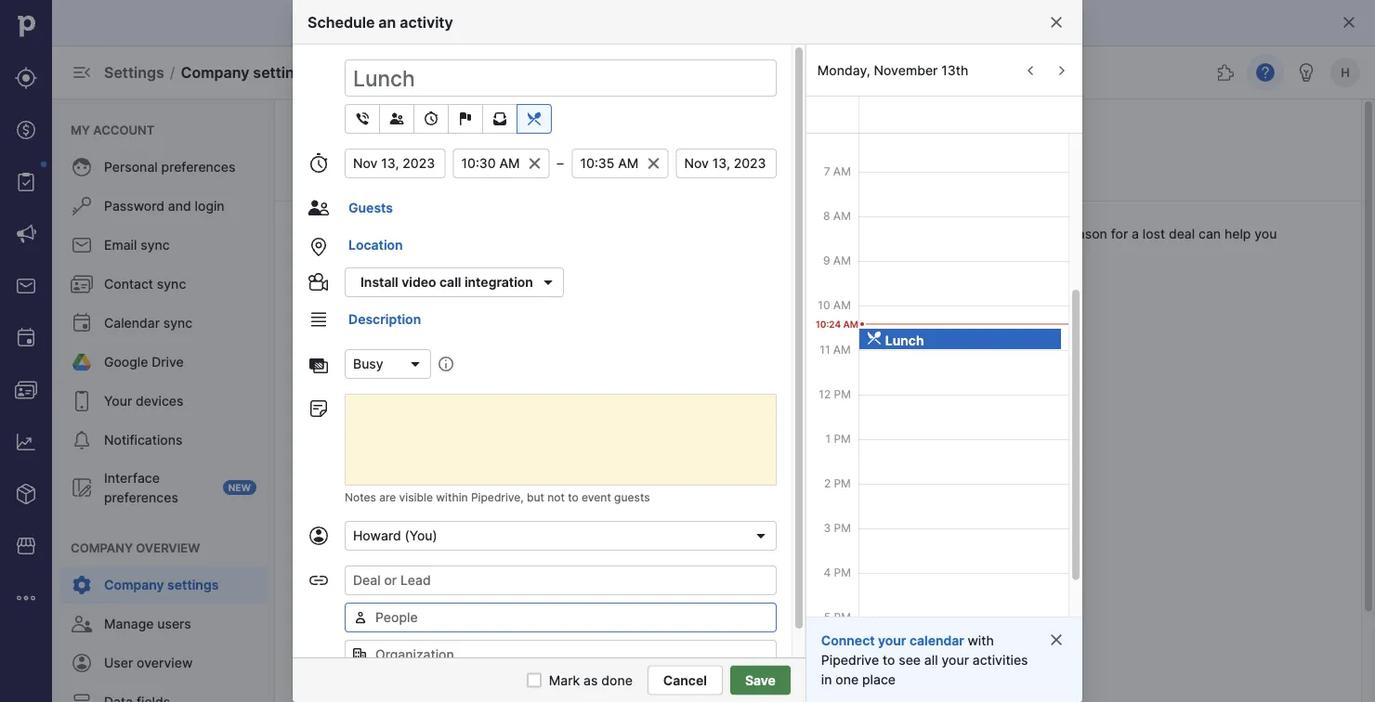 Task type: locate. For each thing, give the bounding box(es) containing it.
integration
[[465, 275, 533, 290]]

menu containing personal preferences
[[52, 99, 275, 703]]

overview for user overview
[[137, 656, 193, 671]]

new
[[228, 482, 251, 493]]

1 vertical spatial the
[[787, 672, 807, 688]]

settings down schedule
[[253, 63, 312, 81]]

color undefined image left google
[[71, 351, 93, 374]]

0 horizontal spatial the
[[787, 672, 807, 688]]

none field up mark
[[345, 640, 777, 670]]

connect
[[821, 633, 875, 649]]

manage
[[297, 226, 347, 242], [104, 617, 154, 632]]

color undefined image inside personal preferences link
[[71, 156, 93, 178]]

1 horizontal spatial to
[[883, 652, 895, 668]]

notifications
[[104, 433, 183, 448]]

actions
[[518, 245, 563, 261]]

for
[[1111, 226, 1128, 242]]

0 horizontal spatial manage
[[104, 617, 154, 632]]

in
[[821, 672, 832, 688]]

preferences down interface
[[104, 490, 178, 506]]

color primary image
[[1342, 15, 1357, 30], [420, 112, 442, 126], [646, 156, 661, 171], [308, 197, 330, 219], [308, 271, 330, 294], [537, 271, 559, 294], [308, 355, 330, 377], [308, 525, 330, 547], [308, 570, 330, 592], [1049, 633, 1064, 648], [352, 648, 367, 663], [527, 673, 542, 688]]

help
[[1225, 226, 1251, 242]]

color undefined image inside your devices link
[[71, 390, 93, 413]]

color primary image inside organization field
[[352, 648, 367, 663]]

email sync
[[104, 237, 170, 253]]

h:mm AM text field
[[453, 149, 550, 178]]

overview inside user overview link
[[137, 656, 193, 671]]

0 horizontal spatial reason
[[358, 292, 401, 308]]

pm for 4 pm
[[834, 566, 851, 579]]

notes
[[345, 491, 376, 505]]

users up user overview link
[[157, 617, 191, 632]]

1 horizontal spatial settings
[[253, 63, 312, 81]]

3 color undefined image from the top
[[71, 477, 93, 499]]

3
[[824, 521, 831, 535]]

not
[[548, 491, 565, 505]]

2 vertical spatial reason
[[811, 672, 853, 688]]

as
[[647, 226, 661, 242], [856, 672, 871, 688], [584, 673, 598, 689]]

lost reasons
[[548, 174, 627, 190]]

1 none field from the top
[[345, 566, 777, 596]]

0 horizontal spatial and
[[168, 198, 191, 214]]

reason down 6 pm
[[811, 672, 853, 688]]

can left choose
[[732, 226, 754, 242]]

1 vertical spatial lost
[[327, 292, 354, 308]]

1 vertical spatial manage
[[104, 617, 154, 632]]

as inside the manage predefined lost reasons. when a deal is marked as lost, users can choose between these options. documenting the reason for a lost deal can help you understand your sales process and actions better.
[[647, 226, 661, 242]]

0 vertical spatial company settings
[[297, 125, 498, 152]]

the left in
[[787, 672, 807, 688]]

–
[[557, 156, 564, 171]]

predefined inside the manage predefined lost reasons. when a deal is marked as lost, users can choose between these options. documenting the reason for a lost deal can help you understand your sales process and actions better.
[[351, 226, 418, 242]]

Busy field
[[345, 349, 431, 379]]

/
[[170, 63, 175, 81]]

reason left for
[[1066, 226, 1108, 242]]

campaigns image
[[15, 223, 37, 245]]

color undefined image inside company settings link
[[71, 574, 93, 597]]

4 am from the top
[[833, 254, 851, 267]]

overview
[[136, 541, 200, 555], [137, 656, 193, 671]]

preferences up login
[[161, 159, 235, 175]]

0 vertical spatial users
[[695, 226, 729, 242]]

overview for company overview
[[136, 541, 200, 555]]

color undefined image for google
[[71, 351, 93, 374]]

company settings up manage users link
[[104, 578, 219, 593]]

color undefined image left email
[[71, 234, 93, 256]]

sales assistant image
[[1295, 61, 1318, 84]]

6 am
[[823, 120, 851, 133]]

deal left 'is'
[[554, 226, 580, 242]]

1 6 from the top
[[823, 120, 830, 133]]

6 pm from the top
[[834, 611, 851, 624]]

1 vertical spatial predefined
[[707, 634, 808, 657]]

still
[[726, 672, 747, 688]]

mark as done
[[549, 673, 633, 689]]

2 vertical spatial settings
[[167, 578, 219, 593]]

schedule an activity
[[308, 13, 453, 31]]

lost down 5
[[814, 634, 848, 657]]

deal left 'help'
[[1169, 226, 1195, 242]]

your up see
[[878, 633, 906, 649]]

manage users link
[[59, 606, 268, 643]]

0 horizontal spatial can
[[700, 672, 723, 688]]

color undefined image for company
[[71, 574, 93, 597]]

settings
[[104, 63, 164, 81]]

0 horizontal spatial company settings
[[104, 578, 219, 593]]

lost down understand
[[327, 292, 354, 308]]

color undefined image left your on the left bottom
[[71, 390, 93, 413]]

pm right 5
[[834, 611, 851, 624]]

manage for manage users
[[104, 617, 154, 632]]

color undefined image inside "google drive" link
[[71, 351, 93, 374]]

color undefined image down user overview link
[[71, 691, 93, 703]]

and left login
[[168, 198, 191, 214]]

1 horizontal spatial and
[[491, 245, 514, 261]]

color undefined image inside manage users link
[[71, 613, 93, 636]]

pm for 5 pm
[[834, 611, 851, 624]]

color undefined image for your devices
[[71, 390, 93, 413]]

2 6 from the top
[[824, 655, 831, 669]]

2 horizontal spatial lost
[[1143, 226, 1165, 242]]

and down the when
[[491, 245, 514, 261]]

0 horizontal spatial settings
[[167, 578, 219, 593]]

pm right the 4
[[834, 566, 851, 579]]

am right 10 on the top right
[[833, 298, 851, 312]]

quick add image
[[877, 61, 900, 84]]

0 vertical spatial manage
[[297, 226, 347, 242]]

Howard (You) field
[[345, 521, 777, 551]]

lunch
[[885, 333, 924, 348]]

connect your calendar
[[821, 633, 965, 649]]

users right the lost,
[[695, 226, 729, 242]]

4 color undefined image from the top
[[71, 652, 93, 675]]

predefined
[[351, 226, 418, 242], [707, 634, 808, 657]]

5 pm from the top
[[834, 566, 851, 579]]

color undefined image left the contact
[[71, 273, 93, 296]]

reason
[[1066, 226, 1108, 242], [358, 292, 401, 308], [811, 672, 853, 688]]

your up install
[[372, 245, 399, 261]]

reasons.
[[448, 226, 500, 242]]

a left free- at the bottom
[[874, 672, 882, 688]]

user
[[104, 656, 133, 671]]

overview up company settings menu item
[[136, 541, 200, 555]]

color primary inverted image
[[301, 293, 323, 308], [867, 331, 882, 346]]

cancel button
[[648, 666, 723, 696]]

color undefined image inside contact sync link
[[71, 273, 93, 296]]

1 vertical spatial overview
[[137, 656, 193, 671]]

previous day image
[[1019, 63, 1042, 78]]

pm right the 3
[[834, 521, 851, 535]]

1 horizontal spatial color primary inverted image
[[867, 331, 882, 346]]

pm right 1
[[834, 432, 851, 446]]

color undefined image right insights icon
[[71, 429, 93, 452]]

predefined for manage
[[351, 226, 418, 242]]

sync right email
[[141, 237, 170, 253]]

as right mark
[[584, 673, 598, 689]]

lost reason button
[[297, 285, 416, 315]]

google drive
[[104, 355, 184, 370]]

0 horizontal spatial users
[[157, 617, 191, 632]]

2 am from the top
[[833, 164, 851, 178]]

contacts image
[[15, 379, 37, 401]]

9
[[823, 254, 830, 267]]

reasons up place
[[853, 634, 926, 657]]

am for 9 am
[[833, 254, 851, 267]]

color undefined image left interface
[[71, 477, 93, 499]]

1 horizontal spatial lost
[[814, 634, 848, 657]]

as down pipedrive
[[856, 672, 871, 688]]

text.
[[948, 672, 976, 688]]

am for 11 am
[[833, 343, 851, 356]]

company settings
[[297, 125, 498, 152], [104, 578, 219, 593]]

password
[[104, 198, 164, 214]]

0 vertical spatial reason
[[1066, 226, 1108, 242]]

settings up currencies
[[409, 125, 498, 152]]

0 vertical spatial none field
[[345, 566, 777, 596]]

none field down deal or lead field
[[345, 603, 777, 633]]

2 vertical spatial none field
[[345, 640, 777, 670]]

pm for 6 pm
[[834, 655, 851, 669]]

0 vertical spatial to
[[568, 491, 579, 505]]

color undefined image inside email sync link
[[71, 234, 93, 256]]

h:mm AM text field
[[572, 149, 669, 178]]

7 pm from the top
[[834, 655, 851, 669]]

0 vertical spatial and
[[168, 198, 191, 214]]

8 am
[[823, 209, 851, 223]]

1 horizontal spatial users
[[695, 226, 729, 242]]

personal
[[104, 159, 158, 175]]

and inside password and login link
[[168, 198, 191, 214]]

between
[[807, 226, 861, 242]]

your
[[372, 245, 399, 261], [878, 633, 906, 649], [942, 652, 969, 668]]

11 am
[[820, 343, 851, 356]]

predefined down guests
[[351, 226, 418, 242]]

color undefined image right 'more' "icon"
[[71, 574, 93, 597]]

color undefined image left user
[[71, 652, 93, 675]]

but
[[527, 491, 544, 505]]

1 vertical spatial sync
[[157, 276, 186, 292]]

color undefined image for interface preferences
[[71, 477, 93, 499]]

to right not
[[568, 491, 579, 505]]

6 am from the top
[[833, 343, 851, 356]]

pm
[[834, 388, 851, 401], [834, 432, 851, 446], [834, 477, 851, 490], [834, 521, 851, 535], [834, 566, 851, 579], [834, 611, 851, 624], [834, 655, 851, 669]]

am
[[833, 120, 851, 133], [833, 164, 851, 178], [833, 209, 851, 223], [833, 254, 851, 267], [833, 298, 851, 312], [833, 343, 851, 356]]

1 am from the top
[[833, 120, 851, 133]]

1 color undefined image from the top
[[71, 390, 93, 413]]

am right the "8"
[[833, 209, 851, 223]]

deal
[[554, 226, 580, 242], [1169, 226, 1195, 242]]

1 horizontal spatial the
[[1042, 226, 1062, 242]]

none field organization
[[345, 640, 777, 670]]

5
[[824, 611, 831, 624]]

1 vertical spatial none field
[[345, 603, 777, 633]]

can left 'help'
[[1199, 226, 1221, 242]]

predefined up "save" button
[[707, 634, 808, 657]]

company settings up activities
[[297, 125, 498, 152]]

sync up drive
[[163, 315, 193, 331]]

Organization text field
[[345, 640, 777, 670]]

menu
[[0, 0, 52, 703], [52, 99, 275, 703]]

None field
[[345, 566, 777, 596], [345, 603, 777, 633], [345, 640, 777, 670]]

company
[[181, 63, 249, 81], [297, 125, 402, 152], [71, 541, 133, 555], [104, 578, 164, 593]]

with pipedrive to see all your activities in one place
[[821, 633, 1028, 688]]

lost right for
[[1143, 226, 1165, 242]]

info image
[[439, 357, 453, 372]]

lost
[[548, 174, 574, 190], [327, 292, 354, 308]]

predefined for no
[[707, 634, 808, 657]]

0 horizontal spatial reasons
[[578, 174, 627, 190]]

6 up 7
[[823, 120, 830, 133]]

your devices link
[[59, 383, 268, 420]]

pm right 12
[[834, 388, 851, 401]]

color undefined image left manage users
[[71, 613, 93, 636]]

4 pm from the top
[[834, 521, 851, 535]]

1 vertical spatial your
[[878, 633, 906, 649]]

color undefined image inside password and login link
[[71, 195, 93, 217]]

1 horizontal spatial predefined
[[707, 634, 808, 657]]

0 vertical spatial the
[[1042, 226, 1062, 242]]

2 color undefined image from the top
[[71, 429, 93, 452]]

6 pm
[[824, 655, 851, 669]]

as left the lost,
[[647, 226, 661, 242]]

to down 'connect your calendar'
[[883, 652, 895, 668]]

1 horizontal spatial your
[[878, 633, 906, 649]]

as inside schedule an activity dialog
[[584, 673, 598, 689]]

am right the 9
[[833, 254, 851, 267]]

color primary image
[[351, 112, 374, 126], [386, 112, 408, 126], [454, 112, 477, 126], [489, 112, 511, 126], [523, 112, 545, 126], [308, 152, 330, 175], [527, 156, 542, 171], [308, 236, 330, 258], [308, 309, 330, 331], [408, 357, 423, 372], [308, 398, 330, 420], [754, 529, 768, 544], [353, 611, 368, 625]]

0 horizontal spatial to
[[568, 491, 579, 505]]

lost up sales
[[421, 226, 444, 242]]

0 horizontal spatial your
[[372, 245, 399, 261]]

1 horizontal spatial lost
[[548, 174, 574, 190]]

google drive link
[[59, 344, 268, 381]]

quick help image
[[1255, 61, 1277, 84]]

your up text.
[[942, 652, 969, 668]]

5 am from the top
[[833, 298, 851, 312]]

color primary inverted image left lunch
[[867, 331, 882, 346]]

none field up people field
[[345, 566, 777, 596]]

calendar
[[104, 315, 160, 331]]

manage up user
[[104, 617, 154, 632]]

3 pm from the top
[[834, 477, 851, 490]]

3 am from the top
[[833, 209, 851, 223]]

color primary inverted image down understand
[[301, 293, 323, 308]]

0 horizontal spatial lost
[[327, 292, 354, 308]]

activities image
[[15, 327, 37, 349]]

Deal or Lead text field
[[345, 566, 777, 596]]

2 none field from the top
[[345, 603, 777, 633]]

am for 8 am
[[833, 209, 851, 223]]

when
[[504, 226, 539, 242]]

1 vertical spatial to
[[883, 652, 895, 668]]

home image
[[12, 12, 40, 40]]

pm up one
[[834, 655, 851, 669]]

sync
[[141, 237, 170, 253], [157, 276, 186, 292], [163, 315, 193, 331]]

am up 7 am
[[833, 120, 851, 133]]

color undefined image left calendar
[[71, 312, 93, 335]]

your
[[104, 394, 132, 409]]

1 vertical spatial 6
[[824, 655, 831, 669]]

menu for activities
[[52, 99, 275, 703]]

you
[[1255, 226, 1277, 242]]

your devices
[[104, 394, 183, 409]]

0 vertical spatial predefined
[[351, 226, 418, 242]]

0 horizontal spatial as
[[584, 673, 598, 689]]

2 horizontal spatial settings
[[409, 125, 498, 152]]

2 vertical spatial your
[[942, 652, 969, 668]]

overview down manage users link
[[137, 656, 193, 671]]

leads image
[[15, 67, 37, 89]]

lost
[[421, 226, 444, 242], [1143, 226, 1165, 242], [814, 634, 848, 657]]

0 vertical spatial lost
[[548, 174, 574, 190]]

0 vertical spatial sync
[[141, 237, 170, 253]]

menu for schedule an activity
[[0, 0, 52, 703]]

lost,
[[665, 226, 691, 242]]

0 vertical spatial 6
[[823, 120, 830, 133]]

settings / company settings
[[104, 63, 312, 81]]

my account
[[71, 123, 155, 137]]

0 vertical spatial settings
[[253, 63, 312, 81]]

1 vertical spatial and
[[491, 245, 514, 261]]

manage inside the manage predefined lost reasons. when a deal is marked as lost, users can choose between these options. documenting the reason for a lost deal can help you understand your sales process and actions better.
[[297, 226, 347, 242]]

lost inside lost reason button
[[327, 292, 354, 308]]

1 vertical spatial reason
[[358, 292, 401, 308]]

reasons up 'is'
[[578, 174, 627, 190]]

0 vertical spatial reasons
[[578, 174, 627, 190]]

1 vertical spatial reasons
[[853, 634, 926, 657]]

are
[[379, 491, 396, 505]]

an
[[379, 13, 396, 31]]

0 vertical spatial overview
[[136, 541, 200, 555]]

10 am
[[818, 298, 851, 312]]

2 pm
[[824, 477, 851, 490]]

1 horizontal spatial a
[[874, 672, 882, 688]]

can left the still
[[700, 672, 723, 688]]

6 for 6 am
[[823, 120, 830, 133]]

color undefined image inside user overview link
[[71, 652, 93, 675]]

color undefined image down my
[[71, 156, 93, 178]]

color undefined image for user overview
[[71, 652, 93, 675]]

company right /
[[181, 63, 249, 81]]

0 horizontal spatial color primary inverted image
[[301, 293, 323, 308]]

the right 'documenting'
[[1042, 226, 1062, 242]]

currencies
[[458, 174, 525, 190]]

Lunch text field
[[345, 59, 777, 97]]

settings
[[253, 63, 312, 81], [409, 125, 498, 152], [167, 578, 219, 593]]

0 horizontal spatial deal
[[554, 226, 580, 242]]

howard
[[353, 528, 401, 544]]

company down company overview
[[104, 578, 164, 593]]

1 vertical spatial users
[[157, 617, 191, 632]]

3 none field from the top
[[345, 640, 777, 670]]

lost down –
[[548, 174, 574, 190]]

and inside the manage predefined lost reasons. when a deal is marked as lost, users can choose between these options. documenting the reason for a lost deal can help you understand your sales process and actions better.
[[491, 245, 514, 261]]

0 horizontal spatial predefined
[[351, 226, 418, 242]]

0 vertical spatial color primary inverted image
[[301, 293, 323, 308]]

none field people
[[345, 603, 777, 633]]

manage up understand
[[297, 226, 347, 242]]

1 horizontal spatial as
[[647, 226, 661, 242]]

color primary image inside install video call integration button
[[537, 271, 559, 294]]

pipedrive
[[821, 652, 879, 668]]

am right 7
[[833, 164, 851, 178]]

2 vertical spatial sync
[[163, 315, 193, 331]]

color undefined image left password
[[71, 195, 93, 217]]

settings up manage users link
[[167, 578, 219, 593]]

color undefined image inside calendar sync link
[[71, 312, 93, 335]]

a right for
[[1132, 226, 1139, 242]]

0 vertical spatial preferences
[[161, 159, 235, 175]]

5 pm
[[824, 611, 851, 624]]

manage for manage predefined lost reasons. when a deal is marked as lost, users can choose between these options. documenting the reason for a lost deal can help you understand your sales process and actions better.
[[297, 226, 347, 242]]

color undefined image for personal
[[71, 156, 93, 178]]

pm right 2
[[834, 477, 851, 490]]

color undefined image for notifications
[[71, 429, 93, 452]]

users inside the manage predefined lost reasons. when a deal is marked as lost, users can choose between these options. documenting the reason for a lost deal can help you understand your sales process and actions better.
[[695, 226, 729, 242]]

1 vertical spatial preferences
[[104, 490, 178, 506]]

2 horizontal spatial reason
[[1066, 226, 1108, 242]]

1 vertical spatial company settings
[[104, 578, 219, 593]]

h
[[1341, 65, 1350, 79]]

1 horizontal spatial manage
[[297, 226, 347, 242]]

1 horizontal spatial deal
[[1169, 226, 1195, 242]]

reason down install
[[358, 292, 401, 308]]

2 horizontal spatial your
[[942, 652, 969, 668]]

0 horizontal spatial lost
[[421, 226, 444, 242]]

color undefined image
[[71, 156, 93, 178], [15, 171, 37, 193], [71, 195, 93, 217], [71, 234, 93, 256], [71, 273, 93, 296], [71, 312, 93, 335], [71, 351, 93, 374], [71, 574, 93, 597], [71, 613, 93, 636], [71, 691, 93, 703]]

color undefined image inside notifications link
[[71, 429, 93, 452]]

these
[[864, 226, 899, 242]]

activity
[[400, 13, 453, 31]]

a up actions at the left of page
[[543, 226, 550, 242]]

2 pm from the top
[[834, 432, 851, 446]]

6 up in
[[824, 655, 831, 669]]

color undefined image
[[71, 390, 93, 413], [71, 429, 93, 452], [71, 477, 93, 499], [71, 652, 93, 675]]

1 pm from the top
[[834, 388, 851, 401]]

sync up calendar sync link
[[157, 276, 186, 292]]

0 vertical spatial your
[[372, 245, 399, 261]]

am right 11
[[833, 343, 851, 356]]

1 horizontal spatial reasons
[[853, 634, 926, 657]]

your inside the manage predefined lost reasons. when a deal is marked as lost, users can choose between these options. documenting the reason for a lost deal can help you understand your sales process and actions better.
[[372, 245, 399, 261]]

company inside menu item
[[104, 578, 164, 593]]



Task type: describe. For each thing, give the bounding box(es) containing it.
install video call integration
[[361, 275, 533, 290]]

1 pm
[[826, 432, 851, 446]]

Search Pipedrive field
[[520, 54, 855, 91]]

preferences for personal
[[161, 159, 235, 175]]

2 horizontal spatial as
[[856, 672, 871, 688]]

next day image
[[1051, 63, 1073, 78]]

password and login
[[104, 198, 225, 214]]

12
[[819, 388, 831, 401]]

company settings link
[[59, 567, 268, 604]]

monday,
[[818, 63, 870, 79]]

place
[[862, 672, 896, 688]]

account
[[93, 123, 155, 137]]

Use the arrow keys to pick a date text field
[[345, 149, 446, 178]]

1 vertical spatial color primary inverted image
[[867, 331, 882, 346]]

process
[[438, 245, 487, 261]]

password and login link
[[59, 188, 268, 225]]

to inside with pipedrive to see all your activities in one place
[[883, 652, 895, 668]]

contact sync
[[104, 276, 186, 292]]

am for 7 am
[[833, 164, 851, 178]]

users
[[661, 672, 697, 688]]

12 pm
[[819, 388, 851, 401]]

sales inbox image
[[15, 275, 37, 297]]

company overview
[[71, 541, 200, 555]]

guests
[[614, 491, 650, 505]]

Use the arrow keys to pick a date text field
[[676, 149, 777, 178]]

notifications link
[[59, 422, 268, 459]]

busy
[[353, 356, 383, 372]]

1 horizontal spatial can
[[732, 226, 754, 242]]

insights image
[[15, 431, 37, 453]]

pipedrive,
[[471, 491, 524, 505]]

within
[[436, 491, 468, 505]]

save button
[[730, 666, 791, 696]]

11
[[820, 343, 830, 356]]

lost for lost reasons
[[548, 174, 574, 190]]

google
[[104, 355, 148, 370]]

color undefined image for manage
[[71, 613, 93, 636]]

calendar
[[910, 633, 965, 649]]

pm for 1 pm
[[834, 432, 851, 446]]

sync for email sync
[[141, 237, 170, 253]]

lost for yet
[[814, 634, 848, 657]]

choose
[[758, 226, 803, 242]]

mark
[[549, 673, 580, 689]]

am for 10 am
[[833, 298, 851, 312]]

contact
[[104, 276, 153, 292]]

contact sync link
[[59, 266, 268, 303]]

with
[[968, 633, 994, 649]]

1 vertical spatial settings
[[409, 125, 498, 152]]

color undefined image for email
[[71, 234, 93, 256]]

drive
[[152, 355, 184, 370]]

manage users
[[104, 617, 191, 632]]

documenting
[[956, 226, 1038, 242]]

company settings inside menu item
[[104, 578, 219, 593]]

lost reason
[[327, 292, 401, 308]]

products image
[[15, 483, 37, 506]]

company down interface preferences
[[71, 541, 133, 555]]

settings inside menu item
[[167, 578, 219, 593]]

devices
[[136, 394, 183, 409]]

general
[[309, 174, 357, 190]]

calendar sync
[[104, 315, 193, 331]]

2
[[824, 477, 831, 490]]

email
[[104, 237, 137, 253]]

connect your calendar link
[[821, 633, 968, 649]]

is
[[584, 226, 594, 242]]

4
[[824, 566, 831, 579]]

activities
[[973, 652, 1028, 668]]

howard (you)
[[353, 528, 437, 544]]

my
[[71, 123, 90, 137]]

yet
[[932, 634, 961, 657]]

email sync link
[[59, 227, 268, 264]]

9 am
[[823, 254, 851, 267]]

users inside menu
[[157, 617, 191, 632]]

pm for 2 pm
[[834, 477, 851, 490]]

color primary inverted image inside lost reason button
[[301, 293, 323, 308]]

marketplace image
[[15, 535, 37, 558]]

sync for contact sync
[[157, 276, 186, 292]]

company settings menu item
[[52, 567, 275, 604]]

monday, november 13th
[[818, 63, 969, 79]]

color primary image inside people field
[[353, 611, 368, 625]]

8
[[823, 209, 830, 223]]

color undefined image down deals 'icon'
[[15, 171, 37, 193]]

reason inside lost reason button
[[358, 292, 401, 308]]

activities
[[379, 174, 436, 190]]

the inside the manage predefined lost reasons. when a deal is marked as lost, users can choose between these options. documenting the reason for a lost deal can help you understand your sales process and actions better.
[[1042, 226, 1062, 242]]

howard (you) button
[[345, 521, 777, 551]]

6 for 6 pm
[[824, 655, 831, 669]]

1 horizontal spatial company settings
[[297, 125, 498, 152]]

see
[[899, 652, 921, 668]]

menu toggle image
[[71, 61, 93, 84]]

more image
[[15, 587, 37, 610]]

no
[[676, 634, 702, 657]]

interface
[[104, 470, 160, 486]]

event
[[582, 491, 611, 505]]

install
[[361, 275, 398, 290]]

2 horizontal spatial can
[[1199, 226, 1221, 242]]

video
[[402, 275, 436, 290]]

marked
[[597, 226, 643, 242]]

(you)
[[405, 528, 437, 544]]

lost for when
[[421, 226, 444, 242]]

color primary image inside busy popup button
[[408, 357, 423, 372]]

notes are visible within pipedrive, but not to event guests
[[345, 491, 650, 505]]

close image
[[1049, 15, 1064, 30]]

login
[[195, 198, 225, 214]]

calendar sync link
[[59, 305, 268, 342]]

your inside with pipedrive to see all your activities in one place
[[942, 652, 969, 668]]

november
[[874, 63, 938, 79]]

am for 6 am
[[833, 120, 851, 133]]

7 am
[[824, 164, 851, 178]]

color primary image inside howard (you) popup button
[[754, 529, 768, 544]]

3 pm
[[824, 521, 851, 535]]

lost for lost reason
[[327, 292, 354, 308]]

pm for 12 pm
[[834, 388, 851, 401]]

description
[[348, 312, 421, 328]]

pm for 3 pm
[[834, 521, 851, 535]]

2 horizontal spatial a
[[1132, 226, 1139, 242]]

People text field
[[368, 604, 776, 632]]

none field deal or lead
[[345, 566, 777, 596]]

7
[[824, 164, 830, 178]]

schedule an activity dialog
[[0, 0, 1375, 703]]

preferences for interface
[[104, 490, 178, 506]]

color undefined image for contact
[[71, 273, 93, 296]]

color undefined image for password
[[71, 195, 93, 217]]

2 deal from the left
[[1169, 226, 1195, 242]]

better.
[[566, 245, 607, 261]]

visible
[[399, 491, 433, 505]]

reason inside the manage predefined lost reasons. when a deal is marked as lost, users can choose between these options. documenting the reason for a lost deal can help you understand your sales process and actions better.
[[1066, 226, 1108, 242]]

color undefined image for calendar
[[71, 312, 93, 335]]

1 deal from the left
[[554, 226, 580, 242]]

form
[[916, 672, 944, 688]]

manage predefined lost reasons. when a deal is marked as lost, users can choose between these options. documenting the reason for a lost deal can help you understand your sales process and actions better.
[[297, 226, 1277, 261]]

company up general
[[297, 125, 402, 152]]

no predefined lost reasons yet
[[676, 634, 961, 657]]

sync for calendar sync
[[163, 315, 193, 331]]

user overview
[[104, 656, 193, 671]]

deals image
[[15, 119, 37, 141]]

1 horizontal spatial reason
[[811, 672, 853, 688]]

10
[[818, 298, 830, 312]]

0 horizontal spatial a
[[543, 226, 550, 242]]



Task type: vqa. For each thing, say whether or not it's contained in the screenshot.
made
no



